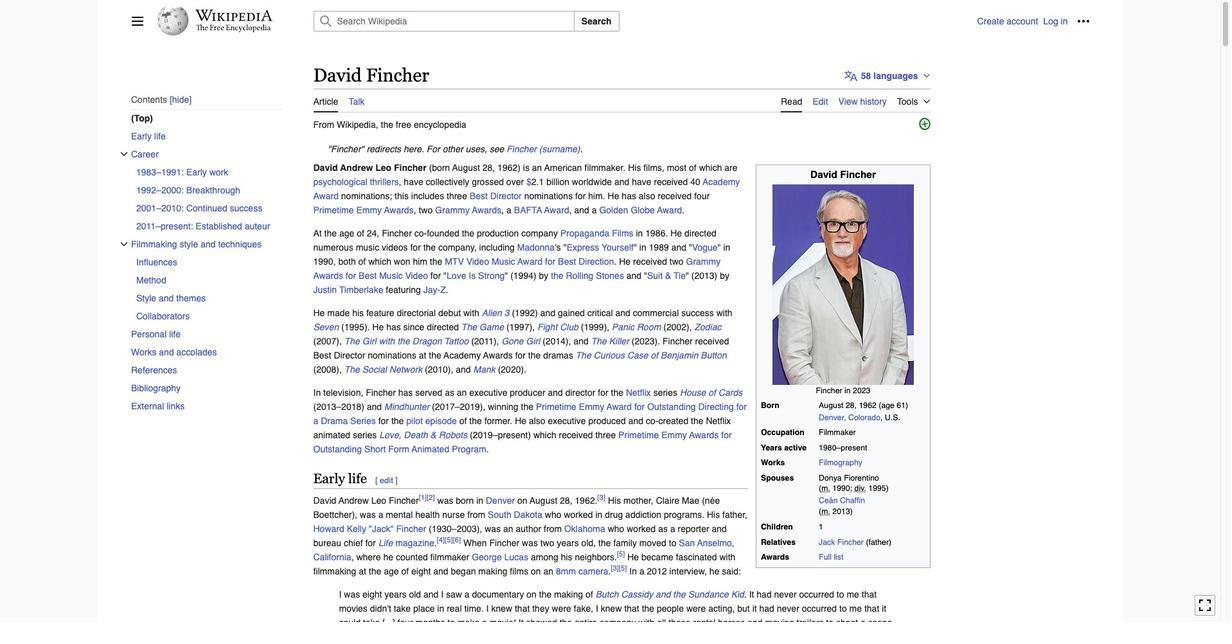 Task type: describe. For each thing, give the bounding box(es) containing it.
2 knew from the left
[[601, 604, 622, 614]]

has inside nominations; this includes three best director nominations for him. he has also received four primetime emmy awards , two grammy awards , a bafta award , and a golden globe award .
[[622, 191, 637, 201]]

fiorentino
[[845, 474, 880, 483]]

for inside who worked as a reporter and bureau chief for
[[366, 538, 376, 548]]

breakthrough
[[186, 185, 240, 196]]

company,
[[439, 242, 477, 253]]

the up 'tattoo'
[[462, 322, 477, 332]]

in left '2023'
[[845, 386, 851, 395]]

mtv video music award for best direction link
[[445, 256, 614, 267]]

and up "people"
[[656, 589, 671, 600]]

Search Wikipedia search field
[[314, 11, 575, 32]]

drama
[[321, 416, 348, 426]]

his inside "he made his feature directorial debut with alien 3 (1992) and gained critical and commercial success with seven (1995). he has since directed the game (1997), fight club (1999), panic room (2002), zodiac (2007), the girl with the dragon tattoo (2011), gone girl (2014), and the killer"
[[353, 308, 364, 318]]

life inside david fincher element
[[348, 471, 367, 487]]

primetime for program
[[619, 430, 659, 440]]

of inside the david andrew leo fincher (born august 28, 1962) is an american filmmaker. his films, most of which are psychological thrillers , have collectively grossed over $ 2.1 billion worldwide and have received 40
[[689, 162, 697, 173]]

life
[[379, 538, 393, 548]]

netflix inside in television, fincher has served as an executive producer and director for the netflix series house of cards (2013–2018) and mindhunter (2017–2019), winning the
[[626, 388, 651, 398]]

a left bafta
[[507, 205, 512, 215]]

full list
[[819, 553, 844, 562]]

1 horizontal spatial music
[[492, 256, 516, 267]]

fight
[[538, 322, 558, 332]]

a down him.
[[592, 205, 597, 215]]

an inside he became fascinated with filmmaking at the age of eight and began making films on an
[[544, 566, 554, 577]]

with up the game link
[[464, 308, 480, 318]]

was inside life magazine . [4] [5] [6] when fincher was two years old, the family moved to
[[522, 538, 538, 548]]

documentary
[[472, 589, 524, 600]]

received up the suit
[[634, 256, 668, 267]]

two inside nominations; this includes three best director nominations for him. he has also received four primetime emmy awards , two grammy awards , a bafta award , and a golden globe award .
[[419, 205, 433, 215]]

works and accolades link
[[131, 344, 281, 362]]

his inside ", where he counted filmmaker george lucas among his neighbors. [5]"
[[561, 552, 573, 562]]

for inside grammy awards for best music video
[[346, 271, 356, 281]]

chief
[[344, 538, 363, 548]]

in inside personal tools navigation
[[1062, 16, 1069, 26]]

bafta award link
[[514, 205, 570, 215]]

cassidy
[[622, 589, 654, 600]]

best inside nominations; this includes three best director nominations for him. he has also received four primetime emmy awards , two grammy awards , a bafta award , and a golden globe award .
[[470, 191, 488, 201]]

(2023).
[[632, 336, 661, 346]]

films
[[510, 566, 529, 577]]

in left 1989
[[640, 242, 647, 253]]

0 vertical spatial me
[[847, 589, 860, 600]]

he down the yourself
[[619, 256, 631, 267]]

he inside nominations; this includes three best director nominations for him. he has also received four primetime emmy awards , two grammy awards , a bafta award , and a golden globe award .
[[608, 191, 620, 201]]

a right the shoot
[[861, 618, 866, 623]]

best inside grammy awards for best music video
[[359, 271, 377, 281]]

for down netflix link
[[635, 402, 645, 412]]

. inside note
[[581, 144, 583, 154]]

the left netflix link
[[611, 388, 624, 398]]

years inside life magazine . [4] [5] [6] when fincher was two years old, the family moved to
[[557, 538, 579, 548]]

network
[[390, 364, 423, 375]]

mank
[[474, 364, 496, 375]]

awards down the this
[[384, 205, 414, 215]]

and left director
[[548, 388, 563, 398]]

his inside his mother, claire mae (née boettcher), was a mental health nurse from
[[608, 496, 621, 506]]

0 vertical spatial occurred
[[800, 589, 835, 600]]

emmy for drama
[[579, 402, 605, 412]]

as inside who worked as a reporter and bureau chief for
[[659, 524, 668, 534]]

28, inside august 28, 1962 (age 61) denver, colorado , u.s.
[[846, 401, 857, 410]]

of inside of the former. he also executive produced and co-created the netflix animated series
[[460, 416, 467, 426]]

, down the includes
[[414, 205, 416, 215]]

1962
[[860, 401, 877, 410]]

0 vertical spatial company
[[522, 228, 558, 238]]

served
[[416, 388, 443, 398]]

for down 's
[[545, 256, 556, 267]]

the game link
[[462, 322, 504, 332]]

1 vertical spatial occurred
[[802, 604, 837, 614]]

he inside he became fascinated with filmmaking at the age of eight and began making films on an
[[628, 552, 639, 562]]

netflix inside of the former. he also executive produced and co-created the netflix animated series
[[706, 416, 731, 426]]

emmy for program
[[662, 430, 687, 440]]

0 horizontal spatial &
[[431, 430, 437, 440]]

0 vertical spatial age
[[340, 228, 355, 238]]

2023
[[853, 386, 871, 395]]

fincher inside david andrew leo fincher [1] [2] was born in denver on august 28, 1962. [3]
[[389, 496, 419, 506]]

grammy inside nominations; this includes three best director nominations for him. he has also received four primetime emmy awards , two grammy awards , a bafta award , and a golden globe award .
[[435, 205, 470, 215]]

2 girl from the left
[[526, 336, 540, 346]]

and up place
[[424, 589, 439, 600]]

and up fight
[[541, 308, 556, 318]]

(father)
[[867, 538, 892, 547]]

works and accolades
[[131, 348, 217, 358]]

0 vertical spatial [3] link
[[598, 493, 606, 502]]

for inside 'primetime emmy awards for outstanding short form animated program'
[[722, 430, 732, 440]]

1 vertical spatial [5] link
[[617, 550, 625, 559]]

from
[[314, 119, 335, 130]]

history
[[861, 96, 887, 107]]

the left free
[[381, 119, 394, 130]]

's
[[555, 242, 561, 253]]

also inside of the former. he also executive produced and co-created the netflix animated series
[[529, 416, 546, 426]]

1 by from the left
[[539, 271, 549, 281]]

david fincher main content
[[308, 58, 1090, 623]]

, up propaganda
[[570, 205, 572, 215]]

with up zodiac
[[717, 308, 733, 318]]

awards down best director link
[[472, 205, 502, 215]]

, inside august 28, 1962 (age 61) denver, colorado , u.s.
[[881, 413, 883, 422]]

received down produced
[[559, 430, 593, 440]]

and inside . it had never occurred to me that movies didn't take place in real time. i knew that they were fake, i knew that the people were acting, but it had never occurred to me that it could take [...] four months to make a movie! it showed the entire company with all these rental horses and moving trailers to shoot a sce
[[748, 618, 763, 623]]

[2]
[[427, 493, 435, 502]]

episode
[[426, 416, 457, 426]]

award inside primetime emmy award for outstanding directing for a drama series
[[607, 402, 632, 412]]

of inside in television, fincher has served as an executive producer and director for the netflix series house of cards (2013–2018) and mindhunter (2017–2019), winning the
[[709, 388, 716, 398]]

awards inside '(2023). fincher received best director nominations at the academy awards for the dramas'
[[483, 350, 513, 361]]

0 vertical spatial had
[[757, 589, 772, 600]]

grammy awards for best music video
[[314, 256, 721, 281]]

academy inside '(2023). fincher received best director nominations at the academy awards for the dramas'
[[444, 350, 481, 361]]

this is a good article. click here for more information. image
[[919, 117, 931, 130]]

filmmaking style and techniques
[[131, 239, 262, 250]]

personal life
[[131, 330, 180, 340]]

outstanding for short
[[314, 444, 362, 454]]

log in and more options image
[[1078, 15, 1090, 28]]

the left entire
[[560, 618, 572, 623]]

all
[[658, 618, 667, 623]]

2001–2010:
[[136, 203, 184, 214]]

director inside '(2023). fincher received best director nominations at the academy awards for the dramas'
[[334, 350, 366, 361]]

28, inside david andrew leo fincher [1] [2] was born in denver on august 28, 1962. [3]
[[560, 496, 573, 506]]

fincher inside 'south dakota who worked in drug addiction programs. his father, howard kelly "jack" fincher (1930–2003), was an author from oklahoma'
[[396, 524, 427, 534]]

2 were from the left
[[687, 604, 706, 614]]

the inside he became fascinated with filmmaking at the age of eight and began making films on an
[[369, 566, 382, 577]]

worked inside who worked as a reporter and bureau chief for
[[627, 524, 656, 534]]

article link
[[314, 89, 339, 112]]

awards inside 'primetime emmy awards for outstanding short form animated program'
[[690, 430, 719, 440]]

the up love,
[[392, 416, 404, 426]]

and up series
[[367, 402, 382, 412]]

search
[[582, 16, 612, 26]]

view history link
[[839, 89, 887, 111]]

howard
[[314, 524, 345, 534]]

relatives
[[761, 538, 796, 547]]

american
[[545, 162, 582, 173]]

language progressive image
[[845, 69, 858, 82]]

and down "personal life"
[[159, 348, 174, 358]]

david andrew leo fincher [1] [2] was born in denver on august 28, 1962. [3]
[[314, 493, 606, 506]]

three inside nominations; this includes three best director nominations for him. he has also received four primetime emmy awards , two grammy awards , a bafta award , and a golden globe award .
[[447, 191, 468, 201]]

early life inside "link"
[[131, 131, 165, 142]]

room
[[637, 322, 661, 332]]

didn't
[[370, 604, 392, 614]]

best director link
[[470, 191, 522, 201]]

and right 1989
[[672, 242, 687, 253]]

fincher inside in television, fincher has served as an executive producer and director for the netflix series house of cards (2013–2018) and mindhunter (2017–2019), winning the
[[366, 388, 396, 398]]

drug
[[605, 510, 623, 520]]

executive inside in television, fincher has served as an executive producer and director for the netflix series house of cards (2013–2018) and mindhunter (2017–2019), winning the
[[470, 388, 508, 398]]

his inside the david andrew leo fincher (born august 28, 1962) is an american filmmaker. his films, most of which are psychological thrillers , have collectively grossed over $ 2.1 billion worldwide and have received 40
[[628, 162, 641, 173]]

x small image for career
[[120, 151, 128, 158]]

social
[[363, 364, 387, 375]]

the down (1999),
[[591, 336, 607, 346]]

benjamin
[[661, 350, 699, 361]]

received inside the david andrew leo fincher (born august 28, 1962) is an american filmmaker. his films, most of which are psychological thrillers , have collectively grossed over $ 2.1 billion worldwide and have received 40
[[654, 177, 688, 187]]

august 28, 1962 (age 61) denver, colorado , u.s.
[[819, 401, 909, 422]]

talk
[[349, 96, 365, 107]]

best down 's
[[558, 256, 576, 267]]

kid
[[732, 589, 745, 600]]

san
[[679, 538, 695, 548]]

and up panic
[[616, 308, 631, 318]]

award down billion
[[544, 205, 570, 215]]

tie
[[674, 271, 686, 281]]

gained
[[558, 308, 585, 318]]

(1997),
[[507, 322, 535, 332]]

family
[[614, 538, 637, 548]]

and down the club
[[574, 336, 589, 346]]

who inside 'south dakota who worked in drug addiction programs. his father, howard kelly "jack" fincher (1930–2003), was an author from oklahoma'
[[545, 510, 562, 520]]

. it had never occurred to me that movies didn't take place in real time. i knew that they were fake, i knew that the people were acting, but it had never occurred to me that it could take [...] four months to make a movie! it showed the entire company with all these rental horses and moving trailers to shoot a sce
[[339, 589, 893, 623]]

his inside 'south dakota who worked in drug addiction programs. his father, howard kelly "jack" fincher (1930–2003), was an author from oklahoma'
[[707, 510, 720, 520]]

(top)
[[131, 113, 153, 124]]

account
[[1007, 16, 1039, 26]]

0 horizontal spatial success
[[230, 203, 262, 214]]

. down madonna 's " express yourself " in 1989 and " vogue
[[614, 256, 617, 267]]

has inside in television, fincher has served as an executive producer and director for the netflix series house of cards (2013–2018) and mindhunter (2017–2019), winning the
[[399, 388, 413, 398]]

in inside " in 1990, both of which won him the
[[724, 242, 731, 253]]

he made his feature directorial debut with alien 3 (1992) and gained critical and commercial success with seven (1995). he has since directed the game (1997), fight club (1999), panic room (2002), zodiac (2007), the girl with the dragon tattoo (2011), gone girl (2014), and the killer
[[314, 308, 733, 346]]

0 vertical spatial co-
[[415, 228, 427, 238]]

1 horizontal spatial david fincher
[[811, 169, 877, 181]]

music inside grammy awards for best music video
[[379, 271, 403, 281]]

august inside the david andrew leo fincher (born august 28, 1962) is an american filmmaker. his films, most of which are psychological thrillers , have collectively grossed over $ 2.1 billion worldwide and have received 40
[[453, 162, 480, 173]]

of up fake,
[[586, 589, 594, 600]]

was up movies
[[344, 589, 360, 600]]

accolades
[[176, 348, 217, 358]]

edit link
[[380, 476, 393, 485]]

the left the social
[[345, 364, 360, 375]]

chaffin
[[841, 497, 866, 506]]

a inside his mother, claire mae (née boettcher), was a mental health nurse from
[[379, 510, 384, 520]]

for up love,
[[379, 416, 389, 426]]

among
[[531, 552, 559, 562]]

nominations inside nominations; this includes three best director nominations for him. he has also received four primetime emmy awards , two grammy awards , a bafta award , and a golden globe award .
[[525, 191, 573, 201]]

psychological
[[314, 177, 368, 187]]

1 vertical spatial two
[[670, 256, 684, 267]]

0 horizontal spatial years
[[385, 589, 407, 600]]

four inside nominations; this includes three best director nominations for him. he has also received four primetime emmy awards , two grammy awards , a bafta award , and a golden globe award .
[[695, 191, 710, 201]]

george lucas link
[[472, 552, 529, 562]]

1 have from the left
[[404, 177, 424, 187]]

the killer link
[[591, 336, 630, 346]]

old,
[[582, 538, 596, 548]]

awards down the relatives
[[761, 553, 790, 562]]

justin timberlake link
[[314, 285, 384, 295]]

movies
[[339, 604, 368, 614]]

the down gone girl link
[[529, 350, 541, 361]]

form
[[389, 444, 410, 454]]

most
[[667, 162, 687, 173]]

1 m. from the top
[[822, 484, 831, 493]]

style and themes link
[[136, 290, 281, 308]]

an inside 'south dakota who worked in drug addiction programs. his father, howard kelly "jack" fincher (1930–2003), was an author from oklahoma'
[[504, 524, 514, 534]]

i left saw
[[441, 589, 444, 600]]

languages
[[874, 71, 919, 81]]

(2013)
[[692, 271, 718, 281]]

1 vertical spatial me
[[850, 604, 862, 614]]

lucas
[[505, 552, 529, 562]]

1 horizontal spatial video
[[467, 256, 490, 267]]

(age 61)
[[879, 401, 909, 410]]

the down directing
[[691, 416, 704, 426]]

best inside '(2023). fincher received best director nominations at the academy awards for the dramas'
[[314, 350, 332, 361]]

2 vertical spatial [5] link
[[619, 564, 627, 573]]

the up company, at the left of page
[[462, 228, 475, 238]]

producer
[[510, 388, 546, 398]]

" inside " in 1990, both of which won him the
[[718, 242, 721, 253]]

with up the social network link
[[379, 336, 395, 346]]

the up (2010),
[[429, 350, 442, 361]]

1 knew from the left
[[492, 604, 513, 614]]

Search search field
[[298, 11, 978, 32]]

reporter
[[678, 524, 710, 534]]

(2019–present)
[[470, 430, 531, 440]]

the down cassidy
[[642, 604, 655, 614]]

the down the (2017–2019),
[[470, 416, 482, 426]]

company inside . it had never occurred to me that movies didn't take place in real time. i knew that they were fake, i knew that the people were acting, but it had never occurred to me that it could take [...] four months to make a movie! it showed the entire company with all these rental horses and moving trailers to shoot a sce
[[600, 618, 637, 623]]

the down "producer"
[[521, 402, 534, 412]]

(2008),
[[314, 364, 342, 375]]

0 vertical spatial never
[[775, 589, 797, 600]]

8mm camera link
[[556, 566, 609, 577]]

leo for [1]
[[372, 496, 387, 506]]

1962)
[[498, 162, 521, 173]]

0 vertical spatial david fincher
[[314, 65, 430, 86]]

vogue
[[693, 242, 718, 253]]

he up seven link
[[314, 308, 325, 318]]

directorial
[[397, 308, 436, 318]]

months
[[416, 618, 445, 623]]

grammy inside grammy awards for best music video
[[687, 256, 721, 267]]

a down time.
[[482, 618, 487, 623]]

the right at
[[325, 228, 337, 238]]

2001–2010: continued success link
[[136, 200, 281, 218]]

the down (1995).
[[345, 336, 360, 346]]

0 vertical spatial [5] link
[[445, 536, 453, 545]]

1 vertical spatial never
[[777, 604, 800, 614]]

are
[[725, 162, 738, 173]]

fight club link
[[538, 322, 579, 332]]

directed inside 'in 1986. he directed numerous music videos for the company, including'
[[685, 228, 717, 238]]

seven
[[314, 322, 339, 332]]

award down madonna
[[518, 256, 543, 267]]

and up influences link
[[200, 239, 215, 250]]

in inside 'south dakota who worked in drug addiction programs. his father, howard kelly "jack" fincher (1930–2003), was an author from oklahoma'
[[596, 510, 603, 520]]

, inside ", where he counted filmmaker george lucas among his neighbors. [5]"
[[352, 552, 354, 562]]

occupation
[[761, 428, 805, 437]]

former.
[[485, 416, 513, 426]]

series inside in television, fincher has served as an executive producer and director for the netflix series house of cards (2013–2018) and mindhunter (2017–2019), winning the
[[654, 388, 678, 398]]

filmmaker.
[[585, 162, 626, 173]]

the up "people"
[[674, 589, 686, 600]]

i right time.
[[487, 604, 489, 614]]

a inside who worked as a reporter and bureau chief for
[[671, 524, 676, 534]]

2 it from the left
[[882, 604, 887, 614]]

1 vertical spatial eight
[[363, 589, 382, 600]]

, down best director link
[[502, 205, 504, 215]]

moving
[[766, 618, 795, 623]]

california
[[314, 552, 352, 562]]

killer
[[609, 336, 630, 346]]

fincher inside '(2023). fincher received best director nominations at the academy awards for the dramas'
[[663, 336, 693, 346]]

external
[[131, 402, 164, 412]]

2 m. from the top
[[822, 507, 831, 516]]

award up 1986.
[[657, 205, 683, 215]]

1990;
[[833, 484, 853, 493]]



Task type: vqa. For each thing, say whether or not it's contained in the screenshot.
right 'another'
no



Task type: locate. For each thing, give the bounding box(es) containing it.
1 vertical spatial his
[[561, 552, 573, 562]]

andrew for david andrew leo fincher (born august 28, 1962) is an american filmmaker. his films, most of which are psychological thrillers , have collectively grossed over $ 2.1 billion worldwide and have received 40
[[340, 162, 373, 173]]

series
[[654, 388, 678, 398], [353, 430, 377, 440]]

m. down donya at the right of page
[[822, 484, 831, 493]]

1 horizontal spatial emmy
[[579, 402, 605, 412]]

the up they
[[539, 589, 552, 600]]

[5] for [6]
[[445, 536, 453, 545]]

worked up oklahoma 'link'
[[564, 510, 593, 520]]

and down filmmaker.
[[615, 177, 630, 187]]

from wikipedia, the free encyclopedia
[[314, 119, 467, 130]]

edit
[[813, 96, 829, 107]]

0 vertical spatial directed
[[685, 228, 717, 238]]

2 horizontal spatial two
[[670, 256, 684, 267]]

0 horizontal spatial co-
[[415, 228, 427, 238]]

critical
[[588, 308, 613, 318]]

1983–1991:
[[136, 167, 184, 178]]

fullscreen image
[[1199, 600, 1212, 613]]

outstanding for directing
[[648, 402, 696, 412]]

strong
[[479, 271, 505, 281]]

a left drama
[[314, 416, 319, 426]]

an right "is"
[[532, 162, 542, 173]]

two
[[419, 205, 433, 215], [670, 256, 684, 267], [541, 538, 555, 548]]

1 horizontal spatial [3]
[[611, 564, 619, 573]]

[3] inside david andrew leo fincher [1] [2] was born in denver on august 28, 1962. [3]
[[598, 493, 606, 502]]

to inside life magazine . [4] [5] [6] when fincher was two years old, the family moved to
[[669, 538, 677, 548]]

for inside 'in 1986. he directed numerous music videos for the company, including'
[[411, 242, 421, 253]]

received down 'most'
[[654, 177, 688, 187]]

he inside of the former. he also executive produced and co-created the netflix animated series
[[515, 416, 527, 426]]

the inside life magazine . [4] [5] [6] when fincher was two years old, the family moved to
[[599, 538, 611, 548]]

take down 'didn't'
[[363, 618, 380, 623]]

(2014),
[[543, 336, 571, 346]]

x small image
[[120, 151, 128, 158], [120, 241, 128, 249]]

1 horizontal spatial years
[[557, 538, 579, 548]]

0 vertical spatial series
[[654, 388, 678, 398]]

and inside 'for " love is strong " (1994) by the rolling stones and " suit & tie " (2013) by justin timberlake featuring jay-z .'
[[627, 271, 642, 281]]

life inside early life "link"
[[154, 131, 165, 142]]

his
[[353, 308, 364, 318], [561, 552, 573, 562]]

2 ( from the top
[[819, 507, 822, 516]]

the curious case of benjamin button link
[[576, 350, 727, 361]]

take up the [...]
[[394, 604, 411, 614]]

academy down 'tattoo'
[[444, 350, 481, 361]]

1 vertical spatial outstanding
[[314, 444, 362, 454]]

primetime up at
[[314, 205, 354, 215]]

mank link
[[474, 364, 496, 375]]

best down grossed
[[470, 191, 488, 201]]

0 horizontal spatial series
[[353, 430, 377, 440]]

as inside in television, fincher has served as an executive producer and director for the netflix series house of cards (2013–2018) and mindhunter (2017–2019), winning the
[[445, 388, 455, 398]]

works for works and accolades
[[131, 348, 156, 358]]

1 horizontal spatial two
[[541, 538, 555, 548]]

0 horizontal spatial have
[[404, 177, 424, 187]]

2 horizontal spatial august
[[819, 401, 844, 410]]

emmy down created
[[662, 430, 687, 440]]

his down (née at the bottom right of page
[[707, 510, 720, 520]]

had up "moving"
[[760, 604, 775, 614]]

2 x small image from the top
[[120, 241, 128, 249]]

a inside primetime emmy award for outstanding directing for a drama series
[[314, 416, 319, 426]]

primetime down produced
[[619, 430, 659, 440]]

a right saw
[[465, 589, 470, 600]]

of left 24,
[[357, 228, 365, 238]]

0 horizontal spatial which
[[369, 256, 392, 267]]

x small image left the career
[[120, 151, 128, 158]]

on for the
[[527, 589, 537, 600]]

showed
[[526, 618, 557, 623]]

, inside the david andrew leo fincher (born august 28, 1962) is an american filmmaker. his films, most of which are psychological thrillers , have collectively grossed over $ 2.1 billion worldwide and have received 40
[[399, 177, 402, 187]]

1 vertical spatial four
[[398, 618, 413, 623]]

1 vertical spatial success
[[682, 308, 714, 318]]

life for early life "link"
[[154, 131, 165, 142]]

best up the timberlake
[[359, 271, 377, 281]]

academy inside academy award
[[703, 177, 740, 187]]

the inside "he made his feature directorial debut with alien 3 (1992) and gained critical and commercial success with seven (1995). he has since directed the game (1997), fight club (1999), panic room (2002), zodiac (2007), the girl with the dragon tattoo (2011), gone girl (2014), and the killer"
[[398, 336, 410, 346]]

read
[[781, 96, 803, 107]]

spouses
[[761, 474, 794, 483]]

of inside " in 1990, both of which won him the
[[359, 256, 366, 267]]

, down chief
[[352, 552, 354, 562]]

0 vertical spatial [3]
[[598, 493, 606, 502]]

. inside the 8mm camera . [3] [5] in a 2012 interview, he said:
[[609, 566, 611, 577]]

video inside grammy awards for best music video
[[405, 271, 428, 281]]

david fincher element
[[314, 112, 931, 623]]

full list link
[[819, 553, 844, 562]]

from inside his mother, claire mae (née boettcher), was a mental health nurse from
[[468, 510, 486, 520]]

grammy awards for best music video link
[[314, 256, 721, 281]]

he right 1986.
[[671, 228, 682, 238]]

1992–2000: breakthrough
[[136, 185, 240, 196]]

for inside 'for " love is strong " (1994) by the rolling stones and " suit & tie " (2013) by justin timberlake featuring jay-z .'
[[431, 271, 441, 281]]

2 by from the left
[[720, 271, 730, 281]]

1 vertical spatial from
[[544, 524, 562, 534]]

the right dramas on the left bottom
[[576, 350, 592, 361]]

the inside 'in 1986. he directed numerous music videos for the company, including'
[[424, 242, 436, 253]]

executive
[[470, 388, 508, 398], [548, 416, 586, 426]]

0 vertical spatial two
[[419, 205, 433, 215]]

of inside he became fascinated with filmmaking at the age of eight and began making films on an
[[402, 566, 409, 577]]

directed inside "he made his feature directorial debut with alien 3 (1992) and gained critical and commercial success with seven (1995). he has since directed the game (1997), fight club (1999), panic room (2002), zodiac (2007), the girl with the dragon tattoo (2011), gone girl (2014), and the killer"
[[427, 322, 459, 332]]

0 vertical spatial video
[[467, 256, 490, 267]]

1 vertical spatial [5]
[[617, 550, 625, 559]]

wikipedia image
[[195, 10, 272, 21]]

his up 8mm
[[561, 552, 573, 562]]

1 vertical spatial august
[[819, 401, 844, 410]]

who
[[545, 510, 562, 520], [608, 524, 625, 534]]

[5] inside life magazine . [4] [5] [6] when fincher was two years old, the family moved to
[[445, 536, 453, 545]]

1 horizontal spatial were
[[687, 604, 706, 614]]

interview,
[[670, 566, 707, 577]]

jay-
[[424, 285, 441, 295]]

search button
[[574, 11, 620, 32]]

works for works
[[761, 459, 786, 468]]

life up works and accolades
[[169, 330, 180, 340]]

0 vertical spatial eight
[[412, 566, 431, 577]]

0 horizontal spatial august
[[453, 162, 480, 173]]

early down (top)
[[131, 131, 151, 142]]

. down 'love, death & robots (2019–present) which received three'
[[487, 444, 489, 454]]

i up movies
[[339, 589, 342, 600]]

making inside he became fascinated with filmmaking at the age of eight and began making films on an
[[479, 566, 508, 577]]

1 horizontal spatial early life
[[314, 471, 367, 487]]

1 vertical spatial grammy
[[687, 256, 721, 267]]

0 vertical spatial who
[[545, 510, 562, 520]]

with
[[464, 308, 480, 318], [717, 308, 733, 318], [379, 336, 395, 346], [720, 552, 736, 562], [639, 618, 655, 623]]

leo inside the david andrew leo fincher (born august 28, 1962) is an american filmmaker. his films, most of which are psychological thrillers , have collectively grossed over $ 2.1 billion worldwide and have received 40
[[376, 162, 392, 173]]

(1994)
[[511, 271, 537, 281]]

0 horizontal spatial directed
[[427, 322, 459, 332]]

, up the this
[[399, 177, 402, 187]]

0 vertical spatial success
[[230, 203, 262, 214]]

0 horizontal spatial age
[[340, 228, 355, 238]]

at
[[419, 350, 427, 361], [359, 566, 367, 577]]

two inside life magazine . [4] [5] [6] when fincher was two years old, the family moved to
[[541, 538, 555, 548]]

leo inside david andrew leo fincher [1] [2] was born in denver on august 28, 1962. [3]
[[372, 496, 387, 506]]

primetime emmy awards for outstanding short form animated program
[[314, 430, 732, 454]]

with inside he became fascinated with filmmaking at the age of eight and began making films on an
[[720, 552, 736, 562]]

for left him.
[[576, 191, 586, 201]]

was inside david andrew leo fincher [1] [2] was born in denver on august 28, 1962. [3]
[[438, 496, 454, 506]]

as up "moved"
[[659, 524, 668, 534]]

he inside 'in 1986. he directed numerous music videos for the company, including'
[[671, 228, 682, 238]]

[5] inside the 8mm camera . [3] [5] in a 2012 interview, he said:
[[619, 564, 627, 573]]

worked
[[564, 510, 593, 520], [627, 524, 656, 534]]

0 horizontal spatial primetime
[[314, 205, 354, 215]]

1 vertical spatial it
[[519, 618, 524, 623]]

1 horizontal spatial director
[[491, 191, 522, 201]]

directed up 'vogue'
[[685, 228, 717, 238]]

golden globe award link
[[600, 205, 683, 215]]

won
[[394, 256, 411, 267]]

from down born
[[468, 510, 486, 520]]

read link
[[781, 89, 803, 112]]

animated
[[314, 430, 351, 440]]

0 vertical spatial take
[[394, 604, 411, 614]]

0 horizontal spatial take
[[363, 618, 380, 623]]

. inside 'for " love is strong " (1994) by the rolling stones and " suit & tie " (2013) by justin timberlake featuring jay-z .'
[[446, 285, 449, 295]]

andrew up "boettcher)," at the bottom left
[[339, 496, 369, 506]]

1 vertical spatial take
[[363, 618, 380, 623]]

0 vertical spatial grammy
[[435, 205, 470, 215]]

early inside "link"
[[131, 131, 151, 142]]

menu image
[[131, 15, 144, 28]]

0 horizontal spatial it
[[519, 618, 524, 623]]

the free encyclopedia image
[[196, 24, 271, 33]]

received inside nominations; this includes three best director nominations for him. he has also received four primetime emmy awards , two grammy awards , a bafta award , and a golden globe award .
[[658, 191, 692, 201]]

0 vertical spatial in
[[314, 388, 321, 398]]

which
[[700, 162, 723, 173], [369, 256, 392, 267], [534, 430, 557, 440]]

he up golden
[[608, 191, 620, 201]]

was inside 'south dakota who worked in drug addiction programs. his father, howard kelly "jack" fincher (1930–2003), was an author from oklahoma'
[[485, 524, 501, 534]]

1 horizontal spatial his
[[561, 552, 573, 562]]

grossed
[[472, 177, 504, 187]]

0 vertical spatial at
[[419, 350, 427, 361]]

0 vertical spatial from
[[468, 510, 486, 520]]

received inside '(2023). fincher received best director nominations at the academy awards for the dramas'
[[696, 336, 730, 346]]

in inside . it had never occurred to me that movies didn't take place in real time. i knew that they were fake, i knew that the people were acting, but it had never occurred to me that it could take [...] four months to make a movie! it showed the entire company with all these rental horses and moving trailers to shoot a sce
[[438, 604, 445, 614]]

0 horizontal spatial life
[[154, 131, 165, 142]]

1 horizontal spatial [3] link
[[611, 564, 619, 573]]

[3] link up the drug
[[598, 493, 606, 502]]

ceán chaffin link
[[819, 497, 866, 506]]

0 vertical spatial on
[[518, 496, 528, 506]]

on for august
[[518, 496, 528, 506]]

worked inside 'south dakota who worked in drug addiction programs. his father, howard kelly "jack" fincher (1930–2003), was an author from oklahoma'
[[564, 510, 593, 520]]

( down ceán
[[819, 507, 822, 516]]

co- inside of the former. he also executive produced and co-created the netflix animated series
[[646, 416, 659, 426]]

0 horizontal spatial two
[[419, 205, 433, 215]]

1 horizontal spatial from
[[544, 524, 562, 534]]

making for began
[[479, 566, 508, 577]]

1 x small image from the top
[[120, 151, 128, 158]]

and inside he became fascinated with filmmaking at the age of eight and began making films on an
[[434, 566, 449, 577]]

life for personal life link on the bottom of the page
[[169, 330, 180, 340]]

dragon
[[413, 336, 442, 346]]

1 vertical spatial netflix
[[706, 416, 731, 426]]

he inside the 8mm camera . [3] [5] in a 2012 interview, he said:
[[710, 566, 720, 577]]

0 horizontal spatial company
[[522, 228, 558, 238]]

programs.
[[664, 510, 705, 520]]

0 vertical spatial outstanding
[[648, 402, 696, 412]]

(2007),
[[314, 336, 342, 346]]

music down including
[[492, 256, 516, 267]]

of down counted on the bottom left of page
[[402, 566, 409, 577]]

x small image for filmmaking style and techniques
[[120, 241, 128, 249]]

1 vertical spatial has
[[387, 322, 401, 332]]

which inside the david andrew leo fincher (born august 28, 1962) is an american filmmaker. his films, most of which are psychological thrillers , have collectively grossed over $ 2.1 billion worldwide and have received 40
[[700, 162, 723, 173]]

for up jay-z link
[[431, 271, 441, 281]]

1 horizontal spatial success
[[682, 308, 714, 318]]

i was eight years old and i saw a documentary on the making of butch cassidy and the sundance kid
[[339, 589, 745, 600]]

note inside the david fincher main content
[[314, 142, 931, 156]]

0 vertical spatial nominations
[[525, 191, 573, 201]]

nominations inside '(2023). fincher received best director nominations at the academy awards for the dramas'
[[368, 350, 417, 361]]

0 horizontal spatial making
[[479, 566, 508, 577]]

m. down ceán
[[822, 507, 831, 516]]

death
[[404, 430, 428, 440]]

andrew inside david andrew leo fincher [1] [2] was born in denver on august 28, 1962. [3]
[[339, 496, 369, 506]]

0 horizontal spatial knew
[[492, 604, 513, 614]]

netflix link
[[626, 388, 651, 398]]

his mother, claire mae (née boettcher), was a mental health nurse from
[[314, 496, 720, 520]]

which for love,
[[534, 430, 557, 440]]

(1930–2003),
[[429, 524, 483, 534]]

at
[[314, 228, 322, 238]]

and down him.
[[575, 205, 590, 215]]

1 horizontal spatial academy
[[703, 177, 740, 187]]

two up among
[[541, 538, 555, 548]]

0 horizontal spatial also
[[529, 416, 546, 426]]

0 vertical spatial works
[[131, 348, 156, 358]]

0 vertical spatial life
[[154, 131, 165, 142]]

has up the girl with the dragon tattoo link
[[387, 322, 401, 332]]

nominations;
[[341, 191, 392, 201]]

knew up the movie!
[[492, 604, 513, 614]]

directed
[[685, 228, 717, 238], [427, 322, 459, 332]]

0 vertical spatial making
[[479, 566, 508, 577]]

0 horizontal spatial netflix
[[626, 388, 651, 398]]

the inside " in 1990, both of which won him the
[[430, 256, 443, 267]]

success up "auteur"
[[230, 203, 262, 214]]

he down feature
[[373, 322, 384, 332]]

emmy down the nominations; at the top of the page
[[357, 205, 382, 215]]

0 vertical spatial [5]
[[445, 536, 453, 545]]

series
[[351, 416, 376, 426]]

of inside the curious case of benjamin button (2008), the social network (2010), and mank (2020).
[[651, 350, 659, 361]]

at inside '(2023). fincher received best director nominations at the academy awards for the dramas'
[[419, 350, 427, 361]]

includes
[[411, 191, 444, 201]]

series inside of the former. he also executive produced and co-created the netflix animated series
[[353, 430, 377, 440]]

the girl with the dragon tattoo link
[[345, 336, 469, 346]]

on inside he became fascinated with filmmaking at the age of eight and began making films on an
[[531, 566, 541, 577]]

kelly
[[347, 524, 367, 534]]

age inside he became fascinated with filmmaking at the age of eight and began making films on an
[[384, 566, 399, 577]]

1 were from the left
[[552, 604, 572, 614]]

leo up thrillers
[[376, 162, 392, 173]]

four inside . it had never occurred to me that movies didn't take place in real time. i knew that they were fake, i knew that the people were acting, but it had never occurred to me that it could take [...] four months to make a movie! it showed the entire company with all these rental horses and moving trailers to shoot a sce
[[398, 618, 413, 623]]

style
[[136, 294, 156, 304]]

director inside nominations; this includes three best director nominations for him. he has also received four primetime emmy awards , two grammy awards , a bafta award , and a golden globe award .
[[491, 191, 522, 201]]

0 horizontal spatial who
[[545, 510, 562, 520]]

0 vertical spatial andrew
[[340, 162, 373, 173]]

1 vertical spatial company
[[600, 618, 637, 623]]

1 vertical spatial age
[[384, 566, 399, 577]]

mtv video music award for best direction . he received two
[[445, 256, 687, 267]]

eight inside he became fascinated with filmmaking at the age of eight and began making films on an
[[412, 566, 431, 577]]

0 horizontal spatial were
[[552, 604, 572, 614]]

with left all
[[639, 618, 655, 623]]

executive inside of the former. he also executive produced and co-created the netflix animated series
[[548, 416, 586, 426]]

1 vertical spatial had
[[760, 604, 775, 614]]

& down pilot episode link
[[431, 430, 437, 440]]

0 vertical spatial executive
[[470, 388, 508, 398]]

which inside " in 1990, both of which won him the
[[369, 256, 392, 267]]

have down films,
[[632, 177, 652, 187]]

. up filmmaker
[[435, 538, 437, 548]]

. right globe
[[683, 205, 685, 215]]

real
[[447, 604, 462, 614]]

1 ( from the top
[[819, 484, 822, 493]]

by right (2013)
[[720, 271, 730, 281]]

1962.
[[575, 496, 598, 506]]

[5] for in
[[619, 564, 627, 573]]

and down but on the right
[[748, 618, 763, 623]]

in
[[1062, 16, 1069, 26], [636, 228, 643, 238], [640, 242, 647, 253], [724, 242, 731, 253], [845, 386, 851, 395], [477, 496, 484, 506], [596, 510, 603, 520], [438, 604, 445, 614]]

zodiac link
[[695, 322, 722, 332]]

curious
[[594, 350, 625, 361]]

was
[[438, 496, 454, 506], [360, 510, 376, 520], [485, 524, 501, 534], [522, 538, 538, 548], [344, 589, 360, 600]]

1 vertical spatial early
[[186, 167, 207, 178]]

four right the [...]
[[398, 618, 413, 623]]

0 horizontal spatial early life
[[131, 131, 165, 142]]

including
[[480, 242, 515, 253]]

with inside . it had never occurred to me that movies didn't take place in real time. i knew that they were fake, i knew that the people were acting, but it had never occurred to me that it could take [...] four months to make a movie! it showed the entire company with all these rental horses and moving trailers to shoot a sce
[[639, 618, 655, 623]]

1989
[[649, 242, 669, 253]]

andrew for david andrew leo fincher [1] [2] was born in denver on august 28, 1962. [3]
[[339, 496, 369, 506]]

. inside . it had never occurred to me that movies didn't take place in real time. i knew that they were fake, i knew that the people were acting, but it had never occurred to me that it could take [...] four months to make a movie! it showed the entire company with all these rental horses and moving trailers to shoot a sce
[[745, 589, 747, 600]]

music down won
[[379, 271, 403, 281]]

0 vertical spatial his
[[628, 162, 641, 173]]

2 have from the left
[[632, 177, 652, 187]]

outstanding inside 'primetime emmy awards for outstanding short form animated program'
[[314, 444, 362, 454]]

note
[[314, 142, 931, 156]]

1 horizontal spatial knew
[[601, 604, 622, 614]]

emmy inside nominations; this includes three best director nominations for him. he has also received four primetime emmy awards , two grammy awards , a bafta award , and a golden globe award .
[[357, 205, 382, 215]]

an inside in television, fincher has served as an executive producer and director for the netflix series house of cards (2013–2018) and mindhunter (2017–2019), winning the
[[457, 388, 467, 398]]

an down south dakota link
[[504, 524, 514, 534]]

fincher inside note
[[507, 144, 537, 154]]

an inside the david andrew leo fincher (born august 28, 1962) is an american filmmaker. his films, most of which are psychological thrillers , have collectively grossed over $ 2.1 billion worldwide and have received 40
[[532, 162, 542, 173]]

making
[[479, 566, 508, 577], [554, 589, 583, 600]]

filmmaker
[[431, 552, 470, 562]]

2 vertical spatial 28,
[[560, 496, 573, 506]]

butch
[[596, 589, 619, 600]]

knew down the butch
[[601, 604, 622, 614]]

received down 40
[[658, 191, 692, 201]]

note containing "fincher" redirects here. for other uses, see
[[314, 142, 931, 156]]

2011–present: established auteur link
[[136, 218, 281, 236]]

founded
[[427, 228, 460, 238]]

encyclopedia
[[414, 119, 467, 130]]

made
[[328, 308, 350, 318]]

and inside nominations; this includes three best director nominations for him. he has also received four primetime emmy awards , two grammy awards , a bafta award , and a golden globe award .
[[575, 205, 590, 215]]

1 horizontal spatial nominations
[[525, 191, 573, 201]]

i right fake,
[[596, 604, 599, 614]]

in inside david andrew leo fincher [1] [2] was born in denver on august 28, 1962. [3]
[[477, 496, 484, 506]]

& inside 'for " love is strong " (1994) by the rolling stones and " suit & tie " (2013) by justin timberlake featuring jay-z .'
[[666, 271, 672, 281]]

also inside nominations; this includes three best director nominations for him. he has also received four primetime emmy awards , two grammy awards , a bafta award , and a golden globe award .
[[639, 191, 656, 201]]

(
[[819, 484, 822, 493], [819, 507, 822, 516]]

. up but on the right
[[745, 589, 747, 600]]

in right log
[[1062, 16, 1069, 26]]

which for "
[[369, 256, 392, 267]]

series right netflix link
[[654, 388, 678, 398]]

has inside "he made his feature directorial debut with alien 3 (1992) and gained critical and commercial success with seven (1995). he has since directed the game (1997), fight club (1999), panic room (2002), zodiac (2007), the girl with the dragon tattoo (2011), gone girl (2014), and the killer"
[[387, 322, 401, 332]]

1 horizontal spatial in
[[630, 566, 637, 577]]

1 horizontal spatial three
[[596, 430, 616, 440]]

fincher inside life magazine . [4] [5] [6] when fincher was two years old, the family moved to
[[490, 538, 520, 548]]

a up "jack"
[[379, 510, 384, 520]]

mindhunter
[[385, 402, 430, 412]]

0 horizontal spatial in
[[314, 388, 321, 398]]

. inside life magazine . [4] [5] [6] when fincher was two years old, the family moved to
[[435, 538, 437, 548]]

0 horizontal spatial video
[[405, 271, 428, 281]]

0 vertical spatial 28,
[[483, 162, 495, 173]]

(born
[[429, 162, 450, 173]]

featuring
[[386, 285, 421, 295]]

director down over
[[491, 191, 522, 201]]

early up "boettcher)," at the bottom left
[[314, 471, 345, 487]]

1 vertical spatial leo
[[372, 496, 387, 506]]

$
[[527, 177, 532, 187]]

love is strong link
[[447, 271, 505, 281]]

0 vertical spatial four
[[695, 191, 710, 201]]

(1999),
[[581, 322, 610, 332]]

the down where
[[369, 566, 382, 577]]

contents
[[131, 95, 167, 105]]

leo for (born
[[376, 162, 392, 173]]

0 vertical spatial it
[[750, 589, 755, 600]]

0 horizontal spatial his
[[353, 308, 364, 318]]

girl down the '(1997),'
[[526, 336, 540, 346]]

works inside david fincher element
[[761, 459, 786, 468]]

his up the drug
[[608, 496, 621, 506]]

his up (1995).
[[353, 308, 364, 318]]

1 vertical spatial which
[[369, 256, 392, 267]]

which left 'are'
[[700, 162, 723, 173]]

and left mank link
[[456, 364, 471, 375]]

life
[[154, 131, 165, 142], [169, 330, 180, 340], [348, 471, 367, 487]]

an down among
[[544, 566, 554, 577]]

for down gone girl link
[[516, 350, 526, 361]]

dramas
[[544, 350, 574, 361]]

1 horizontal spatial making
[[554, 589, 583, 600]]

three down collectively
[[447, 191, 468, 201]]

the down since at the bottom left of the page
[[398, 336, 410, 346]]

was inside his mother, claire mae (née boettcher), was a mental health nurse from
[[360, 510, 376, 520]]

, left u.s.
[[881, 413, 883, 422]]

works
[[131, 348, 156, 358], [761, 459, 786, 468]]

1 horizontal spatial eight
[[412, 566, 431, 577]]

[3] inside the 8mm camera . [3] [5] in a 2012 interview, he said:
[[611, 564, 619, 573]]

winning
[[488, 402, 519, 412]]

making for the
[[554, 589, 583, 600]]

collaborators link
[[136, 308, 281, 326]]

who down the drug
[[608, 524, 625, 534]]

1 horizontal spatial age
[[384, 566, 399, 577]]

primetime inside 'primetime emmy awards for outstanding short form animated program'
[[619, 430, 659, 440]]

academy award
[[314, 177, 740, 201]]

1 vertical spatial music
[[379, 271, 403, 281]]

three down produced
[[596, 430, 616, 440]]

on up they
[[527, 589, 537, 600]]

he left said:
[[710, 566, 720, 577]]

0 vertical spatial his
[[353, 308, 364, 318]]

age up numerous
[[340, 228, 355, 238]]

for down cards
[[737, 402, 747, 412]]

primetime for drama
[[536, 402, 577, 412]]

1 girl from the left
[[363, 336, 377, 346]]

the rolling stones link
[[551, 271, 624, 281]]

1 horizontal spatial co-
[[646, 416, 659, 426]]

vogue link
[[693, 242, 718, 253]]

club
[[560, 322, 579, 332]]

28, inside the david andrew leo fincher (born august 28, 1962) is an american filmmaker. his films, most of which are psychological thrillers , have collectively grossed over $ 2.1 billion worldwide and have received 40
[[483, 162, 495, 173]]

2 vertical spatial emmy
[[662, 430, 687, 440]]

1 vertical spatial his
[[608, 496, 621, 506]]

august down uses,
[[453, 162, 480, 173]]

0 horizontal spatial girl
[[363, 336, 377, 346]]

awards inside grammy awards for best music video
[[314, 271, 343, 281]]

for inside nominations; this includes three best director nominations for him. he has also received four primetime emmy awards , two grammy awards , a bafta award , and a golden globe award .
[[576, 191, 586, 201]]

company up madonna
[[522, 228, 558, 238]]

here.
[[404, 144, 424, 154]]

in inside in television, fincher has served as an executive producer and director for the netflix series house of cards (2013–2018) and mindhunter (2017–2019), winning the
[[314, 388, 321, 398]]

from right author
[[544, 524, 562, 534]]

0 horizontal spatial worked
[[564, 510, 593, 520]]

early inside david fincher element
[[314, 471, 345, 487]]

see
[[490, 144, 504, 154]]

0 vertical spatial august
[[453, 162, 480, 173]]

1 horizontal spatial it
[[750, 589, 755, 600]]

acting,
[[709, 604, 735, 614]]

personal tools navigation
[[978, 11, 1094, 32]]

and up collaborators
[[159, 294, 174, 304]]

1 it from the left
[[753, 604, 757, 614]]

butch cassidy and the sundance kid link
[[596, 589, 745, 600]]

for down "howard kelly "jack" fincher" link
[[366, 538, 376, 548]]



